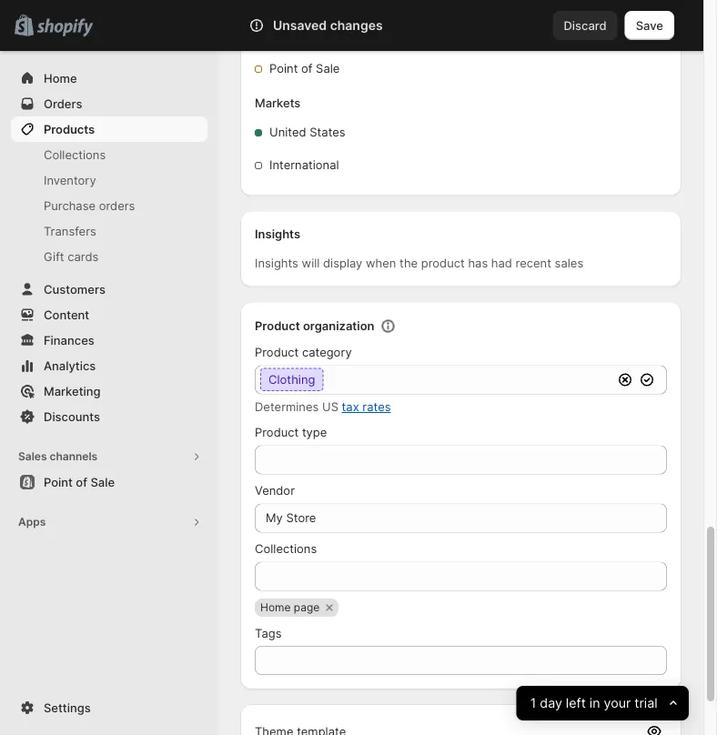 Task type: describe. For each thing, give the bounding box(es) containing it.
cards
[[68, 249, 99, 264]]

when
[[366, 256, 396, 270]]

apps button
[[11, 510, 208, 535]]

category
[[302, 346, 352, 360]]

gift cards link
[[11, 244, 208, 270]]

apps
[[18, 516, 46, 529]]

1 horizontal spatial of
[[301, 61, 313, 76]]

sales channels
[[18, 450, 98, 463]]

home page link
[[260, 599, 320, 617]]

marketing
[[44, 384, 101, 398]]

transfers
[[44, 224, 96, 238]]

home link
[[11, 66, 208, 91]]

unsaved changes
[[273, 18, 383, 33]]

Vendor text field
[[255, 504, 667, 533]]

online
[[270, 25, 305, 39]]

products
[[44, 122, 95, 136]]

0 vertical spatial collections
[[44, 148, 106, 162]]

organization
[[303, 319, 375, 333]]

determines
[[255, 400, 319, 414]]

product category
[[255, 346, 352, 360]]

vendor
[[255, 484, 295, 498]]

marketing link
[[11, 379, 208, 404]]

discounts
[[44, 410, 100, 424]]

settings link
[[11, 696, 208, 721]]

had
[[492, 256, 513, 270]]

search
[[248, 18, 287, 32]]

the
[[400, 256, 418, 270]]

page
[[294, 601, 320, 615]]

1 day left in your trial
[[531, 696, 658, 712]]

channels
[[50, 450, 98, 463]]

0 vertical spatial sale
[[316, 61, 340, 76]]

save button
[[625, 11, 675, 40]]

settings
[[44, 701, 91, 715]]

Product category text field
[[255, 366, 613, 395]]

online store
[[270, 25, 338, 39]]

collections link
[[11, 142, 208, 168]]

transfers link
[[11, 219, 208, 244]]

display
[[323, 256, 363, 270]]

in
[[590, 696, 601, 712]]

purchase
[[44, 198, 96, 213]]

products link
[[11, 117, 208, 142]]

store
[[308, 25, 338, 39]]

markets
[[255, 96, 301, 110]]

insights for insights
[[255, 227, 301, 241]]

point of sale button
[[0, 470, 219, 495]]

content
[[44, 308, 89, 322]]

sales
[[18, 450, 47, 463]]

save
[[636, 18, 664, 32]]

unsaved
[[273, 18, 327, 33]]

purchase orders
[[44, 198, 135, 213]]

gift
[[44, 249, 64, 264]]



Task type: vqa. For each thing, say whether or not it's contained in the screenshot.
the topmost home
yes



Task type: locate. For each thing, give the bounding box(es) containing it.
1 horizontal spatial point
[[270, 61, 298, 76]]

united states
[[270, 125, 346, 139]]

discounts link
[[11, 404, 208, 430]]

0 horizontal spatial sale
[[90, 475, 115, 489]]

point of sale down channels
[[44, 475, 115, 489]]

changes
[[330, 18, 383, 33]]

collections up inventory
[[44, 148, 106, 162]]

us
[[322, 400, 339, 414]]

point of sale link
[[11, 470, 208, 495]]

1 vertical spatial point
[[44, 475, 73, 489]]

1 vertical spatial of
[[76, 475, 87, 489]]

your
[[604, 696, 631, 712]]

insights for insights will display when the product has had recent sales
[[255, 256, 299, 270]]

inventory link
[[11, 168, 208, 193]]

0 horizontal spatial collections
[[44, 148, 106, 162]]

insights will display when the product has had recent sales
[[255, 256, 584, 270]]

1 product from the top
[[255, 319, 300, 333]]

rates
[[363, 400, 391, 414]]

1 horizontal spatial collections
[[255, 542, 317, 556]]

product for product category
[[255, 346, 299, 360]]

0 horizontal spatial home
[[44, 71, 77, 85]]

0 vertical spatial point of sale
[[270, 61, 340, 76]]

tags
[[255, 626, 282, 641]]

product down determines
[[255, 426, 299, 440]]

customers
[[44, 282, 106, 296]]

point down sales channels
[[44, 475, 73, 489]]

of inside button
[[76, 475, 87, 489]]

1 vertical spatial point of sale
[[44, 475, 115, 489]]

home for home page
[[260, 601, 291, 615]]

0 vertical spatial home
[[44, 71, 77, 85]]

product for product organization
[[255, 319, 300, 333]]

collections up "home page"
[[255, 542, 317, 556]]

1 vertical spatial home
[[260, 601, 291, 615]]

2 product from the top
[[255, 346, 299, 360]]

has
[[468, 256, 488, 270]]

point of sale down online store
[[270, 61, 340, 76]]

sale down sales channels button
[[90, 475, 115, 489]]

0 vertical spatial insights
[[255, 227, 301, 241]]

home
[[44, 71, 77, 85], [260, 601, 291, 615]]

orders link
[[11, 91, 208, 117]]

2 vertical spatial product
[[255, 426, 299, 440]]

will
[[302, 256, 320, 270]]

sale down store
[[316, 61, 340, 76]]

orders
[[44, 97, 82, 111]]

1 vertical spatial insights
[[255, 256, 299, 270]]

shopify image
[[37, 19, 93, 37]]

1 day left in your trial button
[[517, 687, 689, 721]]

1 vertical spatial product
[[255, 346, 299, 360]]

purchase orders link
[[11, 193, 208, 219]]

0 vertical spatial of
[[301, 61, 313, 76]]

1
[[531, 696, 537, 712]]

discard
[[564, 18, 607, 32]]

home up tags
[[260, 601, 291, 615]]

of down online store
[[301, 61, 313, 76]]

discard button
[[553, 11, 618, 40]]

product for product type
[[255, 426, 299, 440]]

analytics
[[44, 359, 96, 373]]

1 horizontal spatial home
[[260, 601, 291, 615]]

0 horizontal spatial of
[[76, 475, 87, 489]]

home up orders
[[44, 71, 77, 85]]

0 horizontal spatial point
[[44, 475, 73, 489]]

1 insights from the top
[[255, 227, 301, 241]]

point up markets
[[270, 61, 298, 76]]

collections
[[44, 148, 106, 162], [255, 542, 317, 556]]

international
[[270, 158, 339, 172]]

product
[[421, 256, 465, 270]]

1 horizontal spatial point of sale
[[270, 61, 340, 76]]

1 vertical spatial collections
[[255, 542, 317, 556]]

search button
[[219, 11, 553, 40]]

orders
[[99, 198, 135, 213]]

united
[[270, 125, 306, 139]]

tax rates link
[[342, 400, 391, 414]]

sales channels button
[[11, 444, 208, 470]]

0 horizontal spatial point of sale
[[44, 475, 115, 489]]

3 product from the top
[[255, 426, 299, 440]]

inventory
[[44, 173, 96, 187]]

home for home
[[44, 71, 77, 85]]

content link
[[11, 302, 208, 328]]

1 horizontal spatial sale
[[316, 61, 340, 76]]

of
[[301, 61, 313, 76], [76, 475, 87, 489]]

2 insights from the top
[[255, 256, 299, 270]]

product down product organization
[[255, 346, 299, 360]]

insights left will
[[255, 256, 299, 270]]

Collections text field
[[255, 562, 667, 591]]

point of sale inside point of sale link
[[44, 475, 115, 489]]

trial
[[635, 696, 658, 712]]

gift cards
[[44, 249, 99, 264]]

1 vertical spatial sale
[[90, 475, 115, 489]]

home page
[[260, 601, 320, 615]]

point of sale
[[270, 61, 340, 76], [44, 475, 115, 489]]

finances
[[44, 333, 94, 347]]

0 vertical spatial point
[[270, 61, 298, 76]]

sales
[[555, 256, 584, 270]]

analytics link
[[11, 353, 208, 379]]

finances link
[[11, 328, 208, 353]]

product organization
[[255, 319, 375, 333]]

insights
[[255, 227, 301, 241], [255, 256, 299, 270]]

point inside button
[[44, 475, 73, 489]]

states
[[310, 125, 346, 139]]

product up the product category
[[255, 319, 300, 333]]

left
[[566, 696, 586, 712]]

type
[[302, 426, 327, 440]]

Product type text field
[[255, 446, 667, 475]]

sale
[[316, 61, 340, 76], [90, 475, 115, 489]]

determines us tax rates
[[255, 400, 391, 414]]

of down channels
[[76, 475, 87, 489]]

product type
[[255, 426, 327, 440]]

0 vertical spatial product
[[255, 319, 300, 333]]

point
[[270, 61, 298, 76], [44, 475, 73, 489]]

insights down international
[[255, 227, 301, 241]]

day
[[540, 696, 563, 712]]

recent
[[516, 256, 552, 270]]

tax
[[342, 400, 359, 414]]

product
[[255, 319, 300, 333], [255, 346, 299, 360], [255, 426, 299, 440]]

Tags text field
[[255, 646, 667, 676]]

sale inside point of sale link
[[90, 475, 115, 489]]

customers link
[[11, 277, 208, 302]]



